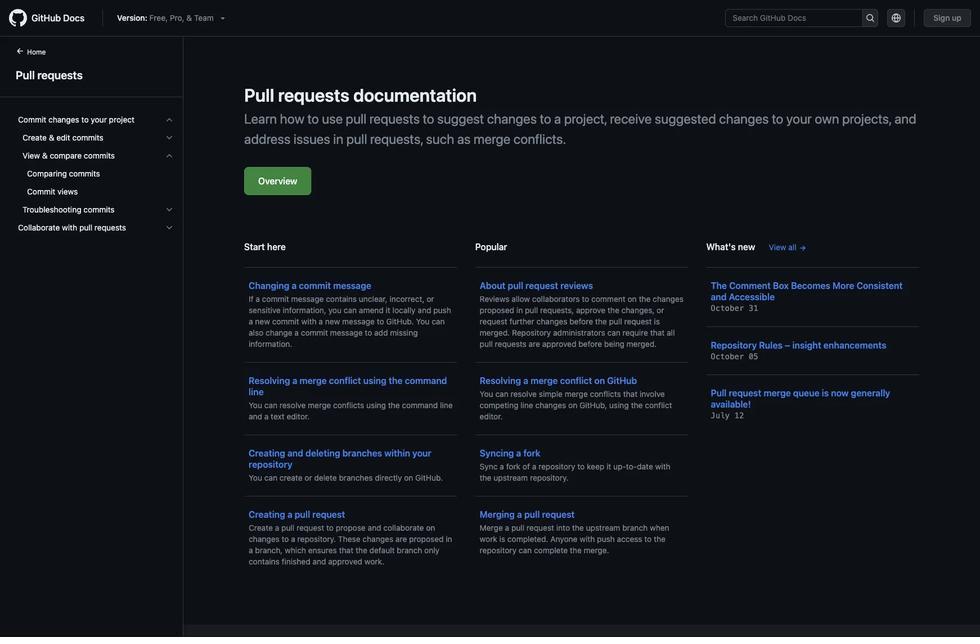Task type: vqa. For each thing, say whether or not it's contained in the screenshot.
Subversion for Subversion
no



Task type: describe. For each thing, give the bounding box(es) containing it.
further
[[510, 317, 535, 326]]

october inside repository rules – insight enhancements october 05
[[711, 352, 744, 361]]

as
[[457, 131, 471, 147]]

ensures
[[308, 546, 337, 555]]

0 horizontal spatial line
[[249, 387, 264, 398]]

on inside "creating and deleting branches within your repository you can create or delete branches directly on github."
[[404, 474, 413, 483]]

resolving a merge conflict using the command line you can resolve merge conflicts using the command line and a text editor.
[[249, 376, 453, 422]]

requests inside dropdown button
[[95, 223, 126, 232]]

commit for commit changes to your project
[[18, 115, 46, 124]]

0 vertical spatial fork
[[524, 448, 541, 459]]

upstream inside the syncing a fork sync a fork of a repository to keep it up-to-date with the upstream repository.
[[494, 474, 528, 483]]

troubleshooting commits button
[[14, 201, 178, 219]]

simple
[[539, 390, 563, 399]]

missing
[[390, 328, 418, 338]]

0 vertical spatial command
[[405, 376, 447, 386]]

to inside about pull request reviews reviews allow collaborators to comment on the changes proposed in pull requests, approve the changes, or request further changes before the pull request is merged. repository administrators can require that all pull requests are approved before being merged.
[[582, 295, 589, 304]]

issues
[[294, 131, 330, 147]]

changing
[[249, 281, 290, 291]]

0 horizontal spatial new
[[255, 317, 270, 326]]

collaborate
[[383, 524, 424, 533]]

contains inside the changing a commit message if a commit message contains unclear, incorrect, or sensitive information, you can amend it locally and push a new commit with a new message to github. you can also change a commit message to add missing information.
[[326, 295, 357, 304]]

github docs
[[32, 13, 84, 23]]

conflicts inside resolving a merge conflict on github you can resolve simple merge conflicts that involve competing line changes on github, using the conflict editor.
[[590, 390, 621, 399]]

to left propose
[[326, 524, 334, 533]]

sign up
[[934, 13, 962, 23]]

using inside resolving a merge conflict on github you can resolve simple merge conflicts that involve competing line changes on github, using the conflict editor.
[[609, 401, 629, 410]]

add
[[374, 328, 388, 338]]

and up default
[[368, 524, 381, 533]]

is inside the merging a pull request merge a pull request into the upstream branch when work is completed. anyone with push access to the repository can complete the merge.
[[500, 535, 505, 544]]

pull inside collaborate with pull requests dropdown button
[[79, 223, 92, 232]]

a inside pull requests documentation learn how to use pull requests to suggest changes to a project, receive suggested changes to your own projects, and address issues in pull requests, such as merge conflicts.
[[554, 111, 561, 127]]

request down changes, in the top of the page
[[624, 317, 652, 326]]

approved inside about pull request reviews reviews allow collaborators to comment on the changes proposed in pull requests, approve the changes, or request further changes before the pull request is merged. repository administrators can require that all pull requests are approved before being merged.
[[542, 340, 577, 349]]

suggest
[[437, 111, 484, 127]]

you inside resolving a merge conflict on github you can resolve simple merge conflicts that involve competing line changes on github, using the conflict editor.
[[480, 390, 493, 399]]

more
[[833, 281, 855, 291]]

to up such
[[423, 111, 434, 127]]

commits down commit changes to your project dropdown button at the top
[[72, 133, 103, 142]]

complete
[[534, 546, 568, 555]]

the right into
[[572, 524, 584, 533]]

in inside pull requests documentation learn how to use pull requests to suggest changes to a project, receive suggested changes to your own projects, and address issues in pull requests, such as merge conflicts.
[[333, 131, 344, 147]]

& for commit changes to your project
[[49, 133, 54, 142]]

is inside about pull request reviews reviews allow collaborators to comment on the changes proposed in pull requests, approve the changes, or request further changes before the pull request is merged. repository administrators can require that all pull requests are approved before being merged.
[[654, 317, 660, 326]]

the down comment
[[608, 306, 620, 315]]

view all
[[769, 243, 797, 252]]

with inside the merging a pull request merge a pull request into the upstream branch when work is completed. anyone with push access to the repository can complete the merge.
[[580, 535, 595, 544]]

team
[[194, 13, 214, 23]]

pull requests element
[[0, 46, 183, 637]]

available!
[[711, 399, 751, 410]]

the down when
[[654, 535, 666, 544]]

edit
[[56, 133, 70, 142]]

to inside the syncing a fork sync a fork of a repository to keep it up-to-date with the upstream repository.
[[578, 462, 585, 472]]

resolving for can
[[480, 376, 521, 386]]

message up information,
[[291, 295, 324, 304]]

requests, inside pull requests documentation learn how to use pull requests to suggest changes to a project, receive suggested changes to your own projects, and address issues in pull requests, such as merge conflicts.
[[370, 131, 423, 147]]

anyone
[[551, 535, 578, 544]]

collaborators
[[532, 295, 580, 304]]

only
[[424, 546, 440, 555]]

comment
[[729, 281, 771, 291]]

commit changes to your project element containing commit changes to your project
[[9, 111, 183, 219]]

comparing
[[27, 169, 67, 178]]

learn
[[244, 111, 277, 127]]

text
[[271, 412, 285, 422]]

changes inside dropdown button
[[48, 115, 79, 124]]

1 vertical spatial merged.
[[627, 340, 657, 349]]

can inside "creating and deleting branches within your repository you can create or delete branches directly on github."
[[264, 474, 277, 483]]

and inside pull requests documentation learn how to use pull requests to suggest changes to a project, receive suggested changes to your own projects, and address issues in pull requests, such as merge conflicts.
[[895, 111, 917, 127]]

repository inside "creating and deleting branches within your repository you can create or delete branches directly on github."
[[249, 460, 293, 470]]

sign up link
[[924, 9, 971, 27]]

sc 9kayk9 0 image for commit changes to your project
[[165, 115, 174, 124]]

project
[[109, 115, 135, 124]]

troubleshooting
[[23, 205, 81, 214]]

github. inside the changing a commit message if a commit message contains unclear, incorrect, or sensitive information, you can amend it locally and push a new commit with a new message to github. you can also change a commit message to add missing information.
[[386, 317, 414, 326]]

allow
[[512, 295, 530, 304]]

1 vertical spatial fork
[[506, 462, 521, 472]]

competing
[[480, 401, 519, 410]]

july
[[711, 411, 730, 421]]

line inside resolving a merge conflict on github you can resolve simple merge conflicts that involve competing line changes on github, using the conflict editor.
[[521, 401, 533, 410]]

can inside resolving a merge conflict on github you can resolve simple merge conflicts that involve competing line changes on github, using the conflict editor.
[[495, 390, 509, 399]]

repository rules – insight enhancements october 05
[[711, 340, 887, 361]]

commit changes to your project
[[18, 115, 135, 124]]

comparing commits link
[[14, 165, 178, 183]]

branch inside the merging a pull request merge a pull request into the upstream branch when work is completed. anyone with push access to the repository can complete the merge.
[[623, 524, 648, 533]]

requests down documentation at the top left of page
[[370, 111, 420, 127]]

syncing
[[480, 448, 514, 459]]

1 horizontal spatial line
[[440, 401, 453, 410]]

within
[[384, 448, 410, 459]]

push inside the merging a pull request merge a pull request into the upstream branch when work is completed. anyone with push access to the repository can complete the merge.
[[597, 535, 615, 544]]

conflict for using
[[329, 376, 361, 386]]

view & compare commits element for view & compare commits
[[9, 165, 183, 201]]

approved inside the creating a pull request create a pull request to propose and collaborate on changes to a repository. these changes are proposed in a branch, which ensures that the default branch only contains finished and approved work.
[[328, 557, 362, 567]]

commit down changing
[[262, 295, 289, 304]]

repository inside the merging a pull request merge a pull request into the upstream branch when work is completed. anyone with push access to the repository can complete the merge.
[[480, 546, 517, 555]]

requests inside about pull request reviews reviews allow collaborators to comment on the changes proposed in pull requests, approve the changes, or request further changes before the pull request is merged. repository administrators can require that all pull requests are approved before being merged.
[[495, 340, 527, 349]]

05
[[749, 352, 758, 361]]

requests down the home link
[[37, 68, 83, 81]]

amend
[[359, 306, 384, 315]]

locally
[[393, 306, 416, 315]]

documentation
[[353, 84, 477, 106]]

0 vertical spatial github
[[32, 13, 61, 23]]

request up completed.
[[527, 524, 554, 533]]

about pull request reviews reviews allow collaborators to comment on the changes proposed in pull requests, approve the changes, or request further changes before the pull request is merged. repository administrators can require that all pull requests are approved before being merged.
[[480, 281, 684, 349]]

12
[[735, 411, 744, 421]]

generally
[[851, 388, 891, 399]]

it inside the syncing a fork sync a fork of a repository to keep it up-to-date with the upstream repository.
[[607, 462, 611, 472]]

in inside about pull request reviews reviews allow collaborators to comment on the changes proposed in pull requests, approve the changes, or request further changes before the pull request is merged. repository administrators can require that all pull requests are approved before being merged.
[[517, 306, 523, 315]]

to left add
[[365, 328, 372, 338]]

your inside pull requests documentation learn how to use pull requests to suggest changes to a project, receive suggested changes to your own projects, and address issues in pull requests, such as merge conflicts.
[[786, 111, 812, 127]]

the down anyone
[[570, 546, 582, 555]]

up
[[952, 13, 962, 23]]

message down you
[[330, 328, 363, 338]]

all inside about pull request reviews reviews allow collaborators to comment on the changes proposed in pull requests, approve the changes, or request further changes before the pull request is merged. repository administrators can require that all pull requests are approved before being merged.
[[667, 328, 675, 338]]

reviews
[[480, 295, 510, 304]]

to up conflicts.
[[540, 111, 551, 127]]

repository inside the syncing a fork sync a fork of a repository to keep it up-to-date with the upstream repository.
[[539, 462, 575, 472]]

github inside resolving a merge conflict on github you can resolve simple merge conflicts that involve competing line changes on github, using the conflict editor.
[[607, 376, 637, 386]]

to left own at the right
[[772, 111, 784, 127]]

troubleshooting commits
[[23, 205, 115, 214]]

merge
[[480, 524, 503, 533]]

contains inside the creating a pull request create a pull request to propose and collaborate on changes to a repository. these changes are proposed in a branch, which ensures that the default branch only contains finished and approved work.
[[249, 557, 280, 567]]

deleting
[[306, 448, 340, 459]]

that inside the creating a pull request create a pull request to propose and collaborate on changes to a repository. these changes are proposed in a branch, which ensures that the default branch only contains finished and approved work.
[[339, 546, 354, 555]]

conflicts inside "resolving a merge conflict using the command line you can resolve merge conflicts using the command line and a text editor."
[[333, 401, 364, 410]]

changes,
[[622, 306, 655, 315]]

merge inside pull request merge queue is now generally available! july 12
[[764, 388, 791, 399]]

popular
[[475, 242, 507, 252]]

the up changes, in the top of the page
[[639, 295, 651, 304]]

push inside the changing a commit message if a commit message contains unclear, incorrect, or sensitive information, you can amend it locally and push a new commit with a new message to github. you can also change a commit message to add missing information.
[[433, 306, 451, 315]]

to left use
[[308, 111, 319, 127]]

–
[[785, 340, 790, 351]]

also
[[249, 328, 264, 338]]

queue
[[793, 388, 820, 399]]

using up within
[[366, 401, 386, 410]]

the comment box becomes more consistent and accessible october 31
[[711, 281, 903, 313]]

you inside the changing a commit message if a commit message contains unclear, incorrect, or sensitive information, you can amend it locally and push a new commit with a new message to github. you can also change a commit message to add missing information.
[[416, 317, 430, 326]]

sign
[[934, 13, 950, 23]]

requests, inside about pull request reviews reviews allow collaborators to comment on the changes proposed in pull requests, approve the changes, or request further changes before the pull request is merged. repository administrators can require that all pull requests are approved before being merged.
[[540, 306, 574, 315]]

home
[[27, 48, 46, 56]]

in inside the creating a pull request create a pull request to propose and collaborate on changes to a repository. these changes are proposed in a branch, which ensures that the default branch only contains finished and approved work.
[[446, 535, 452, 544]]

that inside resolving a merge conflict on github you can resolve simple merge conflicts that involve competing line changes on github, using the conflict editor.
[[623, 390, 638, 399]]

& for create & edit commits
[[42, 151, 48, 160]]

views
[[57, 187, 78, 196]]

branch,
[[255, 546, 283, 555]]

becomes
[[791, 281, 831, 291]]

proposed inside about pull request reviews reviews allow collaborators to comment on the changes proposed in pull requests, approve the changes, or request further changes before the pull request is merged. repository administrators can require that all pull requests are approved before being merged.
[[480, 306, 514, 315]]

incorrect,
[[390, 295, 425, 304]]

accessible
[[729, 292, 775, 302]]

pull requests documentation learn how to use pull requests to suggest changes to a project, receive suggested changes to your own projects, and address issues in pull requests, such as merge conflicts.
[[244, 84, 917, 147]]

1 horizontal spatial new
[[325, 317, 340, 326]]

triangle down image
[[218, 14, 227, 23]]

finished
[[282, 557, 311, 567]]

and inside "creating and deleting branches within your repository you can create or delete branches directly on github."
[[287, 448, 303, 459]]

commits inside dropdown button
[[84, 205, 115, 214]]

you inside "resolving a merge conflict using the command line you can resolve merge conflicts using the command line and a text editor."
[[249, 401, 262, 410]]

that inside about pull request reviews reviews allow collaborators to comment on the changes proposed in pull requests, approve the changes, or request further changes before the pull request is merged. repository administrators can require that all pull requests are approved before being merged.
[[650, 328, 665, 338]]

editor. inside resolving a merge conflict on github you can resolve simple merge conflicts that involve competing line changes on github, using the conflict editor.
[[480, 412, 503, 422]]

sc 9kayk9 0 image for troubleshooting commits
[[165, 205, 174, 214]]

request inside pull request merge queue is now generally available! july 12
[[729, 388, 762, 399]]

you
[[329, 306, 342, 315]]

2 horizontal spatial &
[[187, 13, 192, 23]]

require
[[623, 328, 648, 338]]

start
[[244, 242, 265, 252]]

view & compare commits button
[[14, 147, 178, 165]]

proposed inside the creating a pull request create a pull request to propose and collaborate on changes to a repository. these changes are proposed in a branch, which ensures that the default branch only contains finished and approved work.
[[409, 535, 444, 544]]

on left github,
[[568, 401, 578, 410]]

message down amend
[[342, 317, 375, 326]]

commit up information,
[[299, 281, 331, 291]]

you inside "creating and deleting branches within your repository you can create or delete branches directly on github."
[[249, 474, 262, 483]]

being
[[604, 340, 625, 349]]

request up propose
[[312, 510, 345, 520]]

merging
[[480, 510, 515, 520]]

commit down information,
[[301, 328, 328, 338]]

create inside "create & edit commits" dropdown button
[[23, 133, 47, 142]]

version: free, pro, & team
[[117, 13, 214, 23]]

use
[[322, 111, 343, 127]]

directly
[[375, 474, 402, 483]]

creating for pull
[[249, 510, 285, 520]]

the down approve
[[595, 317, 607, 326]]

to up which
[[282, 535, 289, 544]]

work.
[[365, 557, 384, 567]]

0 vertical spatial branches
[[343, 448, 382, 459]]



Task type: locate. For each thing, give the bounding box(es) containing it.
0 horizontal spatial is
[[500, 535, 505, 544]]

reviews
[[561, 281, 593, 291]]

1 horizontal spatial view
[[769, 243, 787, 252]]

1 horizontal spatial github.
[[415, 474, 443, 483]]

0 horizontal spatial &
[[42, 151, 48, 160]]

1 horizontal spatial push
[[597, 535, 615, 544]]

up-
[[613, 462, 626, 472]]

requests up use
[[278, 84, 350, 106]]

line right competing
[[521, 401, 533, 410]]

github. inside "creating and deleting branches within your repository you can create or delete branches directly on github."
[[415, 474, 443, 483]]

view for view all
[[769, 243, 787, 252]]

on inside the creating a pull request create a pull request to propose and collaborate on changes to a repository. these changes are proposed in a branch, which ensures that the default branch only contains finished and approved work.
[[426, 524, 435, 533]]

october 31 element
[[711, 304, 758, 313]]

1 creating from the top
[[249, 448, 285, 459]]

0 vertical spatial contains
[[326, 295, 357, 304]]

2 october from the top
[[711, 352, 744, 361]]

and right projects,
[[895, 111, 917, 127]]

command up within
[[402, 401, 438, 410]]

request up available!
[[729, 388, 762, 399]]

to up approve
[[582, 295, 589, 304]]

on inside about pull request reviews reviews allow collaborators to comment on the changes proposed in pull requests, approve the changes, or request further changes before the pull request is merged. repository administrators can require that all pull requests are approved before being merged.
[[628, 295, 637, 304]]

push up merge.
[[597, 535, 615, 544]]

before
[[570, 317, 593, 326], [579, 340, 602, 349]]

october inside the comment box becomes more consistent and accessible october 31
[[711, 304, 744, 313]]

these
[[338, 535, 361, 544]]

merged. down further
[[480, 328, 510, 338]]

editor. inside "resolving a merge conflict using the command line you can resolve merge conflicts using the command line and a text editor."
[[287, 412, 310, 422]]

2 resolving from the left
[[480, 376, 521, 386]]

1 vertical spatial all
[[667, 328, 675, 338]]

on right directly
[[404, 474, 413, 483]]

view for view & compare commits
[[23, 151, 40, 160]]

that right require
[[650, 328, 665, 338]]

line down information.
[[249, 387, 264, 398]]

0 vertical spatial resolve
[[511, 390, 537, 399]]

1 vertical spatial sc 9kayk9 0 image
[[165, 205, 174, 214]]

july 12 element
[[711, 411, 744, 421]]

or inside about pull request reviews reviews allow collaborators to comment on the changes proposed in pull requests, approve the changes, or request further changes before the pull request is merged. repository administrators can require that all pull requests are approved before being merged.
[[657, 306, 664, 315]]

0 vertical spatial upstream
[[494, 474, 528, 483]]

1 vertical spatial in
[[517, 306, 523, 315]]

what's
[[706, 242, 736, 252]]

sc 9kayk9 0 image for collaborate with pull requests
[[165, 223, 174, 232]]

create inside the creating a pull request create a pull request to propose and collaborate on changes to a repository. these changes are proposed in a branch, which ensures that the default branch only contains finished and approved work.
[[249, 524, 273, 533]]

can inside the merging a pull request merge a pull request into the upstream branch when work is completed. anyone with push access to the repository can complete the merge.
[[519, 546, 532, 555]]

view up comparing
[[23, 151, 40, 160]]

1 vertical spatial creating
[[249, 510, 285, 520]]

overview
[[258, 176, 297, 187]]

in down the allow
[[517, 306, 523, 315]]

conflict inside "resolving a merge conflict using the command line you can resolve merge conflicts using the command line and a text editor."
[[329, 376, 361, 386]]

None search field
[[726, 9, 879, 27]]

your left own at the right
[[786, 111, 812, 127]]

are
[[529, 340, 540, 349], [396, 535, 407, 544]]

message
[[333, 281, 371, 291], [291, 295, 324, 304], [342, 317, 375, 326], [330, 328, 363, 338]]

and inside the changing a commit message if a commit message contains unclear, incorrect, or sensitive information, you can amend it locally and push a new commit with a new message to github. you can also change a commit message to add missing information.
[[418, 306, 431, 315]]

requests
[[37, 68, 83, 81], [278, 84, 350, 106], [370, 111, 420, 127], [95, 223, 126, 232], [495, 340, 527, 349]]

changes inside resolving a merge conflict on github you can resolve simple merge conflicts that involve competing line changes on github, using the conflict editor.
[[535, 401, 566, 410]]

create
[[280, 474, 303, 483]]

resolve inside "resolving a merge conflict using the command line you can resolve merge conflicts using the command line and a text editor."
[[280, 401, 306, 410]]

1 vertical spatial october
[[711, 352, 744, 361]]

resolve inside resolving a merge conflict on github you can resolve simple merge conflicts that involve competing line changes on github, using the conflict editor.
[[511, 390, 537, 399]]

branch left only
[[397, 546, 422, 555]]

commit up change
[[272, 317, 299, 326]]

0 horizontal spatial fork
[[506, 462, 521, 472]]

creating inside "creating and deleting branches within your repository you can create or delete branches directly on github."
[[249, 448, 285, 459]]

default
[[370, 546, 395, 555]]

view inside dropdown button
[[23, 151, 40, 160]]

resolving inside "resolving a merge conflict using the command line you can resolve merge conflicts using the command line and a text editor."
[[249, 376, 290, 386]]

your inside "creating and deleting branches within your repository you can create or delete branches directly on github."
[[413, 448, 432, 459]]

view & compare commits element containing comparing commits
[[9, 165, 183, 201]]

commit changes to your project element
[[9, 111, 183, 219], [9, 129, 183, 219]]

october 05 element
[[711, 352, 758, 361]]

about
[[480, 281, 506, 291]]

that down 'these'
[[339, 546, 354, 555]]

1 horizontal spatial proposed
[[480, 306, 514, 315]]

or right changes, in the top of the page
[[657, 306, 664, 315]]

and down the ensures
[[313, 557, 326, 567]]

if
[[249, 295, 254, 304]]

sc 9kayk9 0 image inside collaborate with pull requests dropdown button
[[165, 223, 174, 232]]

proposed down reviews
[[480, 306, 514, 315]]

enhancements
[[824, 340, 887, 351]]

0 horizontal spatial github.
[[386, 317, 414, 326]]

compare
[[50, 151, 82, 160]]

commits down view & compare commits dropdown button
[[69, 169, 100, 178]]

that left 'involve'
[[623, 390, 638, 399]]

conflicts up "deleting"
[[333, 401, 364, 410]]

new right what's
[[738, 242, 756, 252]]

2 vertical spatial sc 9kayk9 0 image
[[165, 223, 174, 232]]

when
[[650, 524, 670, 533]]

0 vertical spatial requests,
[[370, 131, 423, 147]]

propose
[[336, 524, 366, 533]]

0 vertical spatial all
[[789, 243, 797, 252]]

can inside "resolving a merge conflict using the command line you can resolve merge conflicts using the command line and a text editor."
[[264, 401, 277, 410]]

0 vertical spatial before
[[570, 317, 593, 326]]

requests down "troubleshooting commits" dropdown button on the left of the page
[[95, 223, 126, 232]]

project,
[[564, 111, 607, 127]]

view
[[23, 151, 40, 160], [769, 243, 787, 252]]

sc 9kayk9 0 image inside commit changes to your project dropdown button
[[165, 115, 174, 124]]

before down administrators
[[579, 340, 602, 349]]

the inside the creating a pull request create a pull request to propose and collaborate on changes to a repository. these changes are proposed in a branch, which ensures that the default branch only contains finished and approved work.
[[356, 546, 367, 555]]

creating up branch,
[[249, 510, 285, 520]]

view & compare commits element
[[9, 147, 183, 201], [9, 165, 183, 201]]

conflict for on
[[560, 376, 592, 386]]

suggested
[[655, 111, 716, 127]]

to down when
[[645, 535, 652, 544]]

1 vertical spatial conflicts
[[333, 401, 364, 410]]

repository. inside the creating a pull request create a pull request to propose and collaborate on changes to a repository. these changes are proposed in a branch, which ensures that the default branch only contains finished and approved work.
[[298, 535, 336, 544]]

resolve up competing
[[511, 390, 537, 399]]

in down use
[[333, 131, 344, 147]]

merged. down require
[[627, 340, 657, 349]]

sc 9kayk9 0 image inside "troubleshooting commits" dropdown button
[[165, 205, 174, 214]]

start here
[[244, 242, 286, 252]]

new
[[738, 242, 756, 252], [255, 317, 270, 326], [325, 317, 340, 326]]

is
[[654, 317, 660, 326], [822, 388, 829, 399], [500, 535, 505, 544]]

involve
[[640, 390, 665, 399]]

repository inside about pull request reviews reviews allow collaborators to comment on the changes proposed in pull requests, approve the changes, or request further changes before the pull request is merged. repository administrators can require that all pull requests are approved before being merged.
[[512, 328, 551, 338]]

1 horizontal spatial or
[[427, 295, 434, 304]]

branch inside the creating a pull request create a pull request to propose and collaborate on changes to a repository. these changes are proposed in a branch, which ensures that the default branch only contains finished and approved work.
[[397, 546, 422, 555]]

0 horizontal spatial pull
[[16, 68, 35, 81]]

2 horizontal spatial new
[[738, 242, 756, 252]]

the up within
[[388, 401, 400, 410]]

1 vertical spatial requests,
[[540, 306, 574, 315]]

changing a commit message if a commit message contains unclear, incorrect, or sensitive information, you can amend it locally and push a new commit with a new message to github. you can also change a commit message to add missing information.
[[249, 281, 451, 349]]

with inside the changing a commit message if a commit message contains unclear, incorrect, or sensitive information, you can amend it locally and push a new commit with a new message to github. you can also change a commit message to add missing information.
[[301, 317, 317, 326]]

sc 9kayk9 0 image inside "create & edit commits" dropdown button
[[165, 133, 174, 142]]

work
[[480, 535, 497, 544]]

1 horizontal spatial editor.
[[480, 412, 503, 422]]

it left up-
[[607, 462, 611, 472]]

repository. up the ensures
[[298, 535, 336, 544]]

conflicts up github,
[[590, 390, 621, 399]]

1 horizontal spatial resolve
[[511, 390, 537, 399]]

address
[[244, 131, 291, 147]]

to inside commit changes to your project dropdown button
[[81, 115, 89, 124]]

sc 9kayk9 0 image for create & edit commits
[[165, 133, 174, 142]]

1 vertical spatial view
[[769, 243, 787, 252]]

1 horizontal spatial resolving
[[480, 376, 521, 386]]

0 horizontal spatial create
[[23, 133, 47, 142]]

0 vertical spatial &
[[187, 13, 192, 23]]

select language: current language is english image
[[892, 14, 901, 23]]

or inside "creating and deleting branches within your repository you can create or delete branches directly on github."
[[305, 474, 312, 483]]

repository up create at the bottom left of page
[[249, 460, 293, 470]]

1 horizontal spatial conflict
[[560, 376, 592, 386]]

commit down comparing
[[27, 187, 55, 196]]

1 october from the top
[[711, 304, 744, 313]]

the down the sync
[[480, 474, 492, 483]]

editor. down competing
[[480, 412, 503, 422]]

pull for documentation
[[244, 84, 274, 106]]

resolving down information.
[[249, 376, 290, 386]]

request down reviews
[[480, 317, 508, 326]]

commit changes to your project element containing create & edit commits
[[9, 129, 183, 219]]

0 horizontal spatial push
[[433, 306, 451, 315]]

to inside the merging a pull request merge a pull request into the upstream branch when work is completed. anyone with push access to the repository can complete the merge.
[[645, 535, 652, 544]]

0 horizontal spatial are
[[396, 535, 407, 544]]

to
[[308, 111, 319, 127], [423, 111, 434, 127], [540, 111, 551, 127], [772, 111, 784, 127], [81, 115, 89, 124], [582, 295, 589, 304], [377, 317, 384, 326], [365, 328, 372, 338], [578, 462, 585, 472], [326, 524, 334, 533], [282, 535, 289, 544], [645, 535, 652, 544]]

command
[[405, 376, 447, 386], [402, 401, 438, 410]]

0 vertical spatial branch
[[623, 524, 648, 533]]

message up unclear,
[[333, 281, 371, 291]]

resolving inside resolving a merge conflict on github you can resolve simple merge conflicts that involve competing line changes on github, using the conflict editor.
[[480, 376, 521, 386]]

here
[[267, 242, 286, 252]]

github.
[[386, 317, 414, 326], [415, 474, 443, 483]]

are inside about pull request reviews reviews allow collaborators to comment on the changes proposed in pull requests, approve the changes, or request further changes before the pull request is merged. repository administrators can require that all pull requests are approved before being merged.
[[529, 340, 540, 349]]

0 vertical spatial merged.
[[480, 328, 510, 338]]

are down "collaborate"
[[396, 535, 407, 544]]

using down add
[[363, 376, 387, 386]]

repository. inside the syncing a fork sync a fork of a repository to keep it up-to-date with the upstream repository.
[[530, 474, 569, 483]]

command down missing
[[405, 376, 447, 386]]

pull down home on the left of the page
[[16, 68, 35, 81]]

2 horizontal spatial or
[[657, 306, 664, 315]]

sc 9kayk9 0 image
[[165, 115, 174, 124], [165, 151, 174, 160], [165, 223, 174, 232]]

sc 9kayk9 0 image inside view & compare commits dropdown button
[[165, 151, 174, 160]]

pull request merge queue is now generally available! july 12
[[711, 388, 891, 421]]

merged.
[[480, 328, 510, 338], [627, 340, 657, 349]]

0 vertical spatial proposed
[[480, 306, 514, 315]]

with inside dropdown button
[[62, 223, 77, 232]]

contains up you
[[326, 295, 357, 304]]

1 commit changes to your project element from the top
[[9, 111, 183, 219]]

conflicts.
[[514, 131, 566, 147]]

request up into
[[542, 510, 575, 520]]

is down changes, in the top of the page
[[654, 317, 660, 326]]

1 vertical spatial proposed
[[409, 535, 444, 544]]

are inside the creating a pull request create a pull request to propose and collaborate on changes to a repository. these changes are proposed in a branch, which ensures that the default branch only contains finished and approved work.
[[396, 535, 407, 544]]

commits down "create & edit commits" dropdown button
[[84, 151, 115, 160]]

0 horizontal spatial your
[[91, 115, 107, 124]]

october left 05
[[711, 352, 744, 361]]

creating inside the creating a pull request create a pull request to propose and collaborate on changes to a repository. these changes are proposed in a branch, which ensures that the default branch only contains finished and approved work.
[[249, 510, 285, 520]]

2 commit changes to your project element from the top
[[9, 129, 183, 219]]

sc 9kayk9 0 image for view & compare commits
[[165, 151, 174, 160]]

pull requests link
[[14, 66, 169, 83]]

on up github,
[[595, 376, 605, 386]]

to up "create & edit commits" dropdown button
[[81, 115, 89, 124]]

1 vertical spatial or
[[657, 306, 664, 315]]

repository inside repository rules – insight enhancements october 05
[[711, 340, 757, 351]]

october
[[711, 304, 744, 313], [711, 352, 744, 361]]

2 horizontal spatial your
[[786, 111, 812, 127]]

2 vertical spatial &
[[42, 151, 48, 160]]

contains down branch,
[[249, 557, 280, 567]]

1 vertical spatial commit
[[27, 187, 55, 196]]

new down "sensitive"
[[255, 317, 270, 326]]

2 creating from the top
[[249, 510, 285, 520]]

2 editor. from the left
[[480, 412, 503, 422]]

2 vertical spatial that
[[339, 546, 354, 555]]

comparing commits
[[27, 169, 100, 178]]

pull inside pull requests documentation learn how to use pull requests to suggest changes to a project, receive suggested changes to your own projects, and address issues in pull requests, such as merge conflicts.
[[244, 84, 274, 106]]

0 horizontal spatial merged.
[[480, 328, 510, 338]]

repository right of
[[539, 462, 575, 472]]

pull for merge
[[711, 388, 727, 399]]

information,
[[283, 306, 326, 315]]

resolving up competing
[[480, 376, 521, 386]]

0 vertical spatial in
[[333, 131, 344, 147]]

1 vertical spatial upstream
[[586, 524, 620, 533]]

collaborate with pull requests button
[[14, 219, 178, 237]]

create & edit commits
[[23, 133, 103, 142]]

new down you
[[325, 317, 340, 326]]

view & compare commits
[[23, 151, 115, 160]]

2 horizontal spatial is
[[822, 388, 829, 399]]

and down the
[[711, 292, 727, 302]]

0 horizontal spatial in
[[333, 131, 344, 147]]

the down missing
[[389, 376, 403, 386]]

1 editor. from the left
[[287, 412, 310, 422]]

sync
[[480, 462, 498, 472]]

view & compare commits element containing view & compare commits
[[9, 147, 183, 201]]

or inside the changing a commit message if a commit message contains unclear, incorrect, or sensitive information, you can amend it locally and push a new commit with a new message to github. you can also change a commit message to add missing information.
[[427, 295, 434, 304]]

with down information,
[[301, 317, 317, 326]]

which
[[285, 546, 306, 555]]

conflict
[[329, 376, 361, 386], [560, 376, 592, 386], [645, 401, 672, 410]]

0 vertical spatial sc 9kayk9 0 image
[[165, 115, 174, 124]]

commit inside dropdown button
[[18, 115, 46, 124]]

with down 'troubleshooting commits'
[[62, 223, 77, 232]]

2 view & compare commits element from the top
[[9, 165, 183, 201]]

create
[[23, 133, 47, 142], [249, 524, 273, 533]]

sensitive
[[249, 306, 281, 315]]

2 horizontal spatial that
[[650, 328, 665, 338]]

a inside resolving a merge conflict on github you can resolve simple merge conflicts that involve competing line changes on github, using the conflict editor.
[[524, 376, 529, 386]]

upstream down of
[[494, 474, 528, 483]]

view & compare commits element for create & edit commits
[[9, 147, 183, 201]]

0 horizontal spatial requests,
[[370, 131, 423, 147]]

& up comparing
[[42, 151, 48, 160]]

1 vertical spatial approved
[[328, 557, 362, 567]]

tooltip
[[944, 602, 967, 624]]

1 vertical spatial that
[[623, 390, 638, 399]]

request
[[526, 281, 558, 291], [480, 317, 508, 326], [624, 317, 652, 326], [729, 388, 762, 399], [312, 510, 345, 520], [542, 510, 575, 520], [297, 524, 324, 533], [527, 524, 554, 533]]

1 horizontal spatial contains
[[326, 295, 357, 304]]

into
[[556, 524, 570, 533]]

to-
[[626, 462, 637, 472]]

0 horizontal spatial branch
[[397, 546, 422, 555]]

1 sc 9kayk9 0 image from the top
[[165, 115, 174, 124]]

2 sc 9kayk9 0 image from the top
[[165, 151, 174, 160]]

0 horizontal spatial editor.
[[287, 412, 310, 422]]

1 vertical spatial github.
[[415, 474, 443, 483]]

0 vertical spatial github.
[[386, 317, 414, 326]]

push right the locally
[[433, 306, 451, 315]]

box
[[773, 281, 789, 291]]

repository down further
[[512, 328, 551, 338]]

of
[[523, 462, 530, 472]]

branches left within
[[343, 448, 382, 459]]

1 horizontal spatial it
[[607, 462, 611, 472]]

branch
[[623, 524, 648, 533], [397, 546, 422, 555]]

commit
[[18, 115, 46, 124], [27, 187, 55, 196]]

commit for commit views
[[27, 187, 55, 196]]

& right pro,
[[187, 13, 192, 23]]

1 vertical spatial pull
[[244, 84, 274, 106]]

view up the box
[[769, 243, 787, 252]]

it inside the changing a commit message if a commit message contains unclear, incorrect, or sensitive information, you can amend it locally and push a new commit with a new message to github. you can also change a commit message to add missing information.
[[386, 306, 390, 315]]

delete
[[314, 474, 337, 483]]

1 horizontal spatial fork
[[524, 448, 541, 459]]

pull
[[346, 111, 367, 127], [347, 131, 367, 147], [79, 223, 92, 232], [508, 281, 523, 291], [525, 306, 538, 315], [609, 317, 622, 326], [480, 340, 493, 349], [295, 510, 310, 520], [524, 510, 540, 520], [281, 524, 294, 533], [512, 524, 525, 533]]

request up collaborators
[[526, 281, 558, 291]]

view all link
[[769, 242, 807, 254]]

1 vertical spatial create
[[249, 524, 273, 533]]

1 vertical spatial before
[[579, 340, 602, 349]]

pull inside pull requests link
[[16, 68, 35, 81]]

using
[[363, 376, 387, 386], [366, 401, 386, 410], [609, 401, 629, 410]]

1 vertical spatial is
[[822, 388, 829, 399]]

1 vertical spatial push
[[597, 535, 615, 544]]

2 vertical spatial or
[[305, 474, 312, 483]]

request up the ensures
[[297, 524, 324, 533]]

creating for repository
[[249, 448, 285, 459]]

line left competing
[[440, 401, 453, 410]]

1 view & compare commits element from the top
[[9, 147, 183, 201]]

repository.
[[530, 474, 569, 483], [298, 535, 336, 544]]

pull inside pull request merge queue is now generally available! july 12
[[711, 388, 727, 399]]

approved down 'these'
[[328, 557, 362, 567]]

merge inside pull requests documentation learn how to use pull requests to suggest changes to a project, receive suggested changes to your own projects, and address issues in pull requests, such as merge conflicts.
[[474, 131, 511, 147]]

create up branch,
[[249, 524, 273, 533]]

1 horizontal spatial approved
[[542, 340, 577, 349]]

or left delete
[[305, 474, 312, 483]]

1 horizontal spatial are
[[529, 340, 540, 349]]

pull up learn
[[244, 84, 274, 106]]

the inside resolving a merge conflict on github you can resolve simple merge conflicts that involve competing line changes on github, using the conflict editor.
[[631, 401, 643, 410]]

0 horizontal spatial all
[[667, 328, 675, 338]]

1 sc 9kayk9 0 image from the top
[[165, 133, 174, 142]]

repository. up into
[[530, 474, 569, 483]]

1 vertical spatial are
[[396, 535, 407, 544]]

3 sc 9kayk9 0 image from the top
[[165, 223, 174, 232]]

access
[[617, 535, 642, 544]]

2 vertical spatial pull
[[711, 388, 727, 399]]

and inside "resolving a merge conflict using the command line you can resolve merge conflicts using the command line and a text editor."
[[249, 412, 262, 422]]

approved
[[542, 340, 577, 349], [328, 557, 362, 567]]

branch up the access
[[623, 524, 648, 533]]

1 resolving from the left
[[249, 376, 290, 386]]

it left the locally
[[386, 306, 390, 315]]

upstream inside the merging a pull request merge a pull request into the upstream branch when work is completed. anyone with push access to the repository can complete the merge.
[[586, 524, 620, 533]]

1 vertical spatial branches
[[339, 474, 373, 483]]

and inside the comment box becomes more consistent and accessible october 31
[[711, 292, 727, 302]]

commit
[[299, 281, 331, 291], [262, 295, 289, 304], [272, 317, 299, 326], [301, 328, 328, 338]]

repository up october 05 element
[[711, 340, 757, 351]]

github down being
[[607, 376, 637, 386]]

1 horizontal spatial all
[[789, 243, 797, 252]]

your inside dropdown button
[[91, 115, 107, 124]]

1 vertical spatial repository.
[[298, 535, 336, 544]]

docs
[[63, 13, 84, 23]]

resolving a merge conflict on github you can resolve simple merge conflicts that involve competing line changes on github, using the conflict editor.
[[480, 376, 672, 422]]

pull
[[16, 68, 35, 81], [244, 84, 274, 106], [711, 388, 727, 399]]

your right within
[[413, 448, 432, 459]]

creating
[[249, 448, 285, 459], [249, 510, 285, 520]]

is inside pull request merge queue is now generally available! july 12
[[822, 388, 829, 399]]

can inside about pull request reviews reviews allow collaborators to comment on the changes proposed in pull requests, approve the changes, or request further changes before the pull request is merged. repository administrators can require that all pull requests are approved before being merged.
[[608, 328, 621, 338]]

2 horizontal spatial repository
[[539, 462, 575, 472]]

commits
[[72, 133, 103, 142], [84, 151, 115, 160], [69, 169, 100, 178], [84, 205, 115, 214]]

2 vertical spatial in
[[446, 535, 452, 544]]

0 vertical spatial it
[[386, 306, 390, 315]]

fork left of
[[506, 462, 521, 472]]

1 horizontal spatial your
[[413, 448, 432, 459]]

0 vertical spatial october
[[711, 304, 744, 313]]

Search GitHub Docs search field
[[726, 10, 862, 26]]

1 horizontal spatial github
[[607, 376, 637, 386]]

line
[[249, 387, 264, 398], [440, 401, 453, 410], [521, 401, 533, 410]]

1 horizontal spatial repository
[[711, 340, 757, 351]]

create & edit commits button
[[14, 129, 178, 147]]

search image
[[866, 14, 875, 23]]

version:
[[117, 13, 147, 23]]

pro,
[[170, 13, 184, 23]]

0 vertical spatial repository
[[512, 328, 551, 338]]

administrators
[[553, 328, 605, 338]]

1 horizontal spatial is
[[654, 317, 660, 326]]

the inside the syncing a fork sync a fork of a repository to keep it up-to-date with the upstream repository.
[[480, 474, 492, 483]]

sc 9kayk9 0 image
[[165, 133, 174, 142], [165, 205, 174, 214]]

2 horizontal spatial conflict
[[645, 401, 672, 410]]

creating a pull request create a pull request to propose and collaborate on changes to a repository. these changes are proposed in a branch, which ensures that the default branch only contains finished and approved work.
[[249, 510, 452, 567]]

resolving for line
[[249, 376, 290, 386]]

resolving
[[249, 376, 290, 386], [480, 376, 521, 386]]

2 sc 9kayk9 0 image from the top
[[165, 205, 174, 214]]

conflicts
[[590, 390, 621, 399], [333, 401, 364, 410]]

2 horizontal spatial in
[[517, 306, 523, 315]]

0 horizontal spatial conflicts
[[333, 401, 364, 410]]

1 vertical spatial repository
[[711, 340, 757, 351]]

editor. right 'text'
[[287, 412, 310, 422]]

0 horizontal spatial approved
[[328, 557, 362, 567]]

on up only
[[426, 524, 435, 533]]

0 vertical spatial is
[[654, 317, 660, 326]]

with inside the syncing a fork sync a fork of a repository to keep it up-to-date with the upstream repository.
[[655, 462, 671, 472]]

1 vertical spatial command
[[402, 401, 438, 410]]

1 horizontal spatial branch
[[623, 524, 648, 533]]

0 horizontal spatial repository
[[512, 328, 551, 338]]

before up administrators
[[570, 317, 593, 326]]

to up add
[[377, 317, 384, 326]]

0 vertical spatial or
[[427, 295, 434, 304]]

resolve up 'text'
[[280, 401, 306, 410]]

is right work
[[500, 535, 505, 544]]



